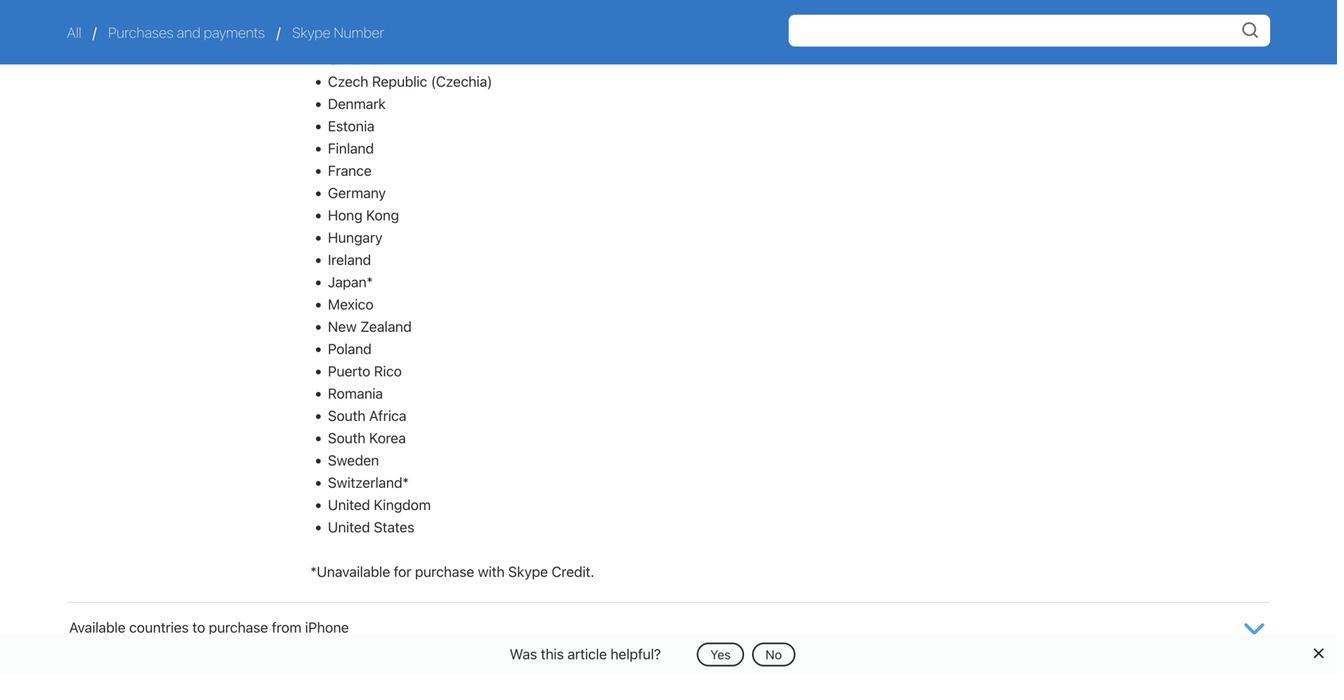 Task type: describe. For each thing, give the bounding box(es) containing it.
from
[[272, 619, 302, 636]]

1 horizontal spatial purchase
[[415, 563, 474, 580]]

republic
[[372, 73, 427, 90]]

to
[[192, 619, 205, 636]]

states
[[374, 519, 415, 536]]

poland
[[328, 340, 372, 357]]

iphone
[[305, 619, 349, 636]]

2 united from the top
[[328, 519, 370, 536]]

available
[[69, 619, 126, 636]]

africa
[[369, 407, 407, 424]]

hungary
[[328, 229, 383, 246]]

purchases and payments
[[108, 24, 265, 41]]

czech
[[328, 73, 369, 90]]

(czechia)
[[431, 73, 492, 90]]

available countries to purchase from iphone button
[[67, 603, 1271, 653]]

and
[[177, 24, 201, 41]]

zealand
[[360, 318, 412, 335]]

article
[[568, 646, 607, 663]]

available countries to purchase from iphone
[[69, 619, 349, 636]]

yes button
[[697, 643, 745, 667]]

skype number
[[292, 24, 385, 41]]

*unavailable
[[311, 563, 390, 580]]

credit.
[[552, 563, 595, 580]]

purchases
[[108, 24, 174, 41]]

1 vertical spatial skype
[[508, 563, 548, 580]]

payments
[[204, 24, 265, 41]]

1 united from the top
[[328, 496, 370, 513]]

romania
[[328, 385, 383, 402]]

hong
[[328, 207, 363, 224]]

*unavailable for purchase with skype credit.
[[311, 563, 595, 580]]



Task type: vqa. For each thing, say whether or not it's contained in the screenshot.
Hong at top left
yes



Task type: locate. For each thing, give the bounding box(es) containing it.
number
[[334, 24, 385, 41]]

purchase
[[415, 563, 474, 580], [209, 619, 268, 636]]

skype right with
[[508, 563, 548, 580]]

0 vertical spatial purchase
[[415, 563, 474, 580]]

united
[[328, 496, 370, 513], [328, 519, 370, 536]]

was
[[510, 646, 537, 663]]

1 vertical spatial south
[[328, 429, 366, 447]]

purchase right for
[[415, 563, 474, 580]]

south down romania
[[328, 407, 366, 424]]

dismiss the survey image
[[1312, 647, 1325, 660]]

france
[[328, 162, 372, 179]]

1 vertical spatial purchase
[[209, 619, 268, 636]]

0 horizontal spatial skype
[[292, 24, 331, 41]]

finland
[[328, 140, 374, 157]]

was this article helpful?
[[510, 646, 661, 663]]

1 horizontal spatial skype
[[508, 563, 548, 580]]

all link
[[67, 24, 85, 41]]

puerto
[[328, 363, 371, 380]]

1 vertical spatial united
[[328, 519, 370, 536]]

purchases and payments link
[[108, 24, 265, 41]]

united up *unavailable
[[328, 519, 370, 536]]

0 vertical spatial skype
[[292, 24, 331, 41]]

mexico
[[328, 296, 374, 313]]

0 vertical spatial united
[[328, 496, 370, 513]]

switzerland*
[[328, 474, 409, 491]]

new
[[328, 318, 357, 335]]

korea
[[369, 429, 406, 447]]

united down switzerland*
[[328, 496, 370, 513]]

skype
[[292, 24, 331, 41], [508, 563, 548, 580]]

germany
[[328, 184, 386, 201]]

no button
[[752, 643, 796, 667]]

available countries to purchase from iphone link
[[69, 613, 1225, 643]]

kong
[[366, 207, 399, 224]]

skype left number
[[292, 24, 331, 41]]

chile columbia czech republic (czechia) denmark estonia finland france germany hong kong hungary ireland japan* mexico new zealand poland puerto rico romania south africa south korea sweden switzerland* united kingdom united states
[[328, 28, 492, 536]]

with
[[478, 563, 505, 580]]

south
[[328, 407, 366, 424], [328, 429, 366, 447]]

no
[[766, 647, 782, 662]]

1 south from the top
[[328, 407, 366, 424]]

estonia
[[328, 117, 375, 134]]

helpful?
[[611, 646, 661, 663]]

ireland
[[328, 251, 371, 268]]

purchase inside available countries to purchase from iphone 'link'
[[209, 619, 268, 636]]

denmark
[[328, 95, 386, 112]]

None text field
[[789, 15, 1271, 47]]

rico
[[374, 363, 402, 380]]

chile
[[328, 28, 360, 45]]

skype number link
[[292, 24, 385, 41]]

south up sweden
[[328, 429, 366, 447]]

0 horizontal spatial purchase
[[209, 619, 268, 636]]

columbia
[[328, 50, 388, 68]]

0 vertical spatial south
[[328, 407, 366, 424]]

countries
[[129, 619, 189, 636]]

for
[[394, 563, 412, 580]]

yes
[[711, 647, 731, 662]]

kingdom
[[374, 496, 431, 513]]

sweden
[[328, 452, 379, 469]]

all
[[67, 24, 85, 41]]

2 south from the top
[[328, 429, 366, 447]]

japan*
[[328, 273, 373, 291]]

purchase right to
[[209, 619, 268, 636]]

this
[[541, 646, 564, 663]]



